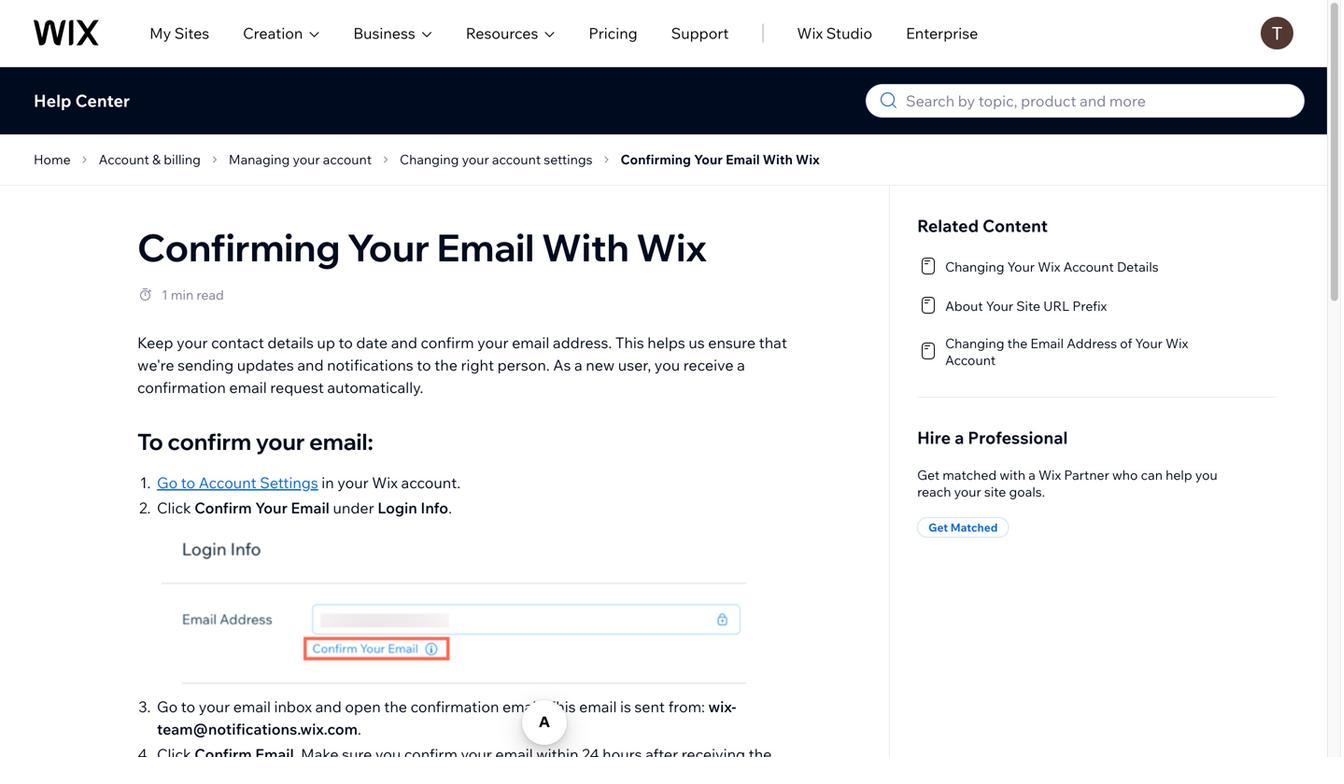 Task type: locate. For each thing, give the bounding box(es) containing it.
helps
[[648, 334, 686, 352]]

min
[[171, 287, 194, 303]]

account down about
[[946, 352, 996, 369]]

the inside the changing the email address of your wix account
[[1008, 335, 1028, 352]]

a down ensure
[[737, 356, 746, 375]]

1 vertical spatial confirmation
[[411, 698, 499, 717]]

confirming right settings
[[621, 151, 691, 168]]

1 vertical spatial go
[[157, 698, 178, 717]]

0 vertical spatial and
[[391, 334, 418, 352]]

0 horizontal spatial confirmation
[[137, 378, 226, 397]]

1 vertical spatial confirming your email with wix
[[137, 224, 707, 271]]

0 horizontal spatial .
[[358, 720, 365, 739]]

to
[[339, 334, 353, 352], [417, 356, 431, 375], [181, 474, 195, 492], [181, 698, 195, 717]]

partner
[[1065, 467, 1110, 484]]

to right up
[[339, 334, 353, 352]]

&
[[152, 151, 161, 168]]

you down helps
[[655, 356, 680, 375]]

home
[[34, 151, 71, 168]]

account inside the changing the email address of your wix account
[[946, 352, 996, 369]]

0 horizontal spatial account
[[323, 151, 372, 168]]

my
[[150, 24, 171, 43]]

2 go from the top
[[157, 698, 178, 717]]

and left open
[[315, 698, 342, 717]]

in
[[322, 474, 334, 492]]

matched
[[943, 467, 997, 484]]

updates
[[237, 356, 294, 375]]

changing your wix account details
[[946, 259, 1159, 275]]

0 vertical spatial confirmation
[[137, 378, 226, 397]]

0 vertical spatial .
[[449, 499, 452, 518]]

sending
[[178, 356, 234, 375]]

about your site url prefix
[[946, 298, 1108, 314]]

under
[[333, 499, 374, 518]]

confirmation left email.
[[411, 698, 499, 717]]

get down reach at the bottom right of page
[[929, 521, 948, 535]]

0 vertical spatial the
[[1008, 335, 1028, 352]]

account
[[323, 151, 372, 168], [492, 151, 541, 168]]

and right the date
[[391, 334, 418, 352]]

1 horizontal spatial account
[[492, 151, 541, 168]]

creation button
[[243, 22, 320, 44]]

0 vertical spatial you
[[655, 356, 680, 375]]

1 horizontal spatial .
[[449, 499, 452, 518]]

to up automatically.
[[417, 356, 431, 375]]

ensure
[[709, 334, 756, 352]]

login
[[378, 499, 418, 518]]

managing
[[229, 151, 290, 168]]

0 horizontal spatial this
[[547, 698, 576, 717]]

1 vertical spatial you
[[1196, 467, 1218, 484]]

we're
[[137, 356, 174, 375]]

this right email.
[[547, 698, 576, 717]]

.
[[449, 499, 452, 518], [358, 720, 365, 739]]

changing your wix account details link
[[918, 255, 1194, 278]]

2 account from the left
[[492, 151, 541, 168]]

2 vertical spatial the
[[384, 698, 407, 717]]

go up click
[[157, 474, 178, 492]]

confirmation
[[137, 378, 226, 397], [411, 698, 499, 717]]

the right open
[[384, 698, 407, 717]]

1 horizontal spatial the
[[435, 356, 458, 375]]

about
[[946, 298, 984, 314]]

get
[[918, 467, 940, 484], [929, 521, 948, 535]]

with
[[763, 151, 793, 168], [542, 224, 629, 271]]

1 horizontal spatial you
[[1196, 467, 1218, 484]]

0 horizontal spatial confirming
[[137, 224, 340, 271]]

enterprise link
[[906, 22, 979, 44]]

enterprise
[[906, 24, 979, 43]]

wix studio link
[[797, 22, 873, 44]]

wix
[[797, 24, 823, 43], [796, 151, 820, 168], [637, 224, 707, 271], [1038, 259, 1061, 275], [1166, 335, 1189, 352], [1039, 467, 1062, 484], [372, 474, 398, 492]]

get inside get matched with a wix partner who can help you reach your site goals.
[[918, 467, 940, 484]]

. down open
[[358, 720, 365, 739]]

a right as
[[575, 356, 583, 375]]

1 vertical spatial .
[[358, 720, 365, 739]]

related content
[[918, 215, 1048, 236]]

your inside the changing the email address of your wix account
[[1136, 335, 1163, 352]]

0 vertical spatial this
[[616, 334, 644, 352]]

confirm up right
[[421, 334, 474, 352]]

wix studio
[[797, 24, 873, 43]]

this
[[616, 334, 644, 352], [547, 698, 576, 717]]

the inside keep your contact details up to date and confirm your email address. this helps us ensure that we're sending updates and notifications to the right person. as a new user, you receive a confirmation email request automatically.
[[435, 356, 458, 375]]

details
[[268, 334, 314, 352]]

0 vertical spatial with
[[763, 151, 793, 168]]

the left right
[[435, 356, 458, 375]]

your inside get matched with a wix partner who can help you reach your site goals.
[[955, 484, 982, 500]]

wix- team@notifications.wix.com
[[157, 698, 737, 739]]

wix-
[[709, 698, 737, 717]]

0 vertical spatial changing
[[400, 151, 459, 168]]

email
[[512, 334, 550, 352], [229, 378, 267, 397], [233, 698, 271, 717], [579, 698, 617, 717]]

automatically.
[[327, 378, 424, 397]]

account left &
[[99, 151, 149, 168]]

1 vertical spatial confirm
[[168, 428, 252, 456]]

1 vertical spatial the
[[435, 356, 458, 375]]

request
[[270, 378, 324, 397]]

site
[[985, 484, 1007, 500]]

1 vertical spatial changing
[[946, 259, 1005, 275]]

0 horizontal spatial with
[[542, 224, 629, 271]]

can
[[1141, 467, 1163, 484]]

a up goals.
[[1029, 467, 1036, 484]]

pricing link
[[589, 22, 638, 44]]

to confirm your email:
[[137, 428, 374, 456]]

account for managing your account
[[323, 151, 372, 168]]

details
[[1118, 259, 1159, 275]]

0 horizontal spatial the
[[384, 698, 407, 717]]

you inside get matched with a wix partner who can help you reach your site goals.
[[1196, 467, 1218, 484]]

email down updates
[[229, 378, 267, 397]]

account left settings
[[492, 151, 541, 168]]

1 horizontal spatial confirm
[[421, 334, 474, 352]]

confirmation inside keep your contact details up to date and confirm your email address. this helps us ensure that we're sending updates and notifications to the right person. as a new user, you receive a confirmation email request automatically.
[[137, 378, 226, 397]]

account & billing
[[99, 151, 201, 168]]

0 vertical spatial confirm
[[421, 334, 474, 352]]

1 account from the left
[[323, 151, 372, 168]]

0 vertical spatial confirming
[[621, 151, 691, 168]]

0 horizontal spatial you
[[655, 356, 680, 375]]

. down account.
[[449, 499, 452, 518]]

2 vertical spatial changing
[[946, 335, 1005, 352]]

email
[[726, 151, 760, 168], [437, 224, 535, 271], [1031, 335, 1064, 352], [291, 499, 330, 518]]

confirm
[[421, 334, 474, 352], [168, 428, 252, 456]]

changing for changing your account settings
[[400, 151, 459, 168]]

your up sending
[[177, 334, 208, 352]]

2 horizontal spatial the
[[1008, 335, 1028, 352]]

changing the email address of your wix account
[[946, 335, 1189, 369]]

confirming up 'read' on the left top
[[137, 224, 340, 271]]

and up request at left
[[297, 356, 324, 375]]

related
[[918, 215, 979, 236]]

your down matched
[[955, 484, 982, 500]]

2 vertical spatial and
[[315, 698, 342, 717]]

a inside get matched with a wix partner who can help you reach your site goals.
[[1029, 467, 1036, 484]]

changing inside the changing the email address of your wix account
[[946, 335, 1005, 352]]

the
[[1008, 335, 1028, 352], [435, 356, 458, 375], [384, 698, 407, 717]]

1 horizontal spatial confirming
[[621, 151, 691, 168]]

1 horizontal spatial this
[[616, 334, 644, 352]]

0 vertical spatial go
[[157, 474, 178, 492]]

account up prefix
[[1064, 259, 1115, 275]]

you right help
[[1196, 467, 1218, 484]]

get up reach at the bottom right of page
[[918, 467, 940, 484]]

1 horizontal spatial confirmation
[[411, 698, 499, 717]]

confirm up go to account settings link
[[168, 428, 252, 456]]

1 go from the top
[[157, 474, 178, 492]]

your right managing
[[293, 151, 320, 168]]

the down "about your site url prefix"
[[1008, 335, 1028, 352]]

email.
[[503, 698, 544, 717]]

billing
[[164, 151, 201, 168]]

account right managing
[[323, 151, 372, 168]]

1 vertical spatial get
[[929, 521, 948, 535]]

changing
[[400, 151, 459, 168], [946, 259, 1005, 275], [946, 335, 1005, 352]]

wix inside the changing the email address of your wix account
[[1166, 335, 1189, 352]]

your left settings
[[462, 151, 489, 168]]

confirmation down sending
[[137, 378, 226, 397]]

1 horizontal spatial with
[[763, 151, 793, 168]]

sites
[[175, 24, 209, 43]]

this up user,
[[616, 334, 644, 352]]

home link
[[28, 149, 76, 171]]

1 vertical spatial this
[[547, 698, 576, 717]]

notifications
[[327, 356, 414, 375]]

go up team@notifications.wix.com
[[157, 698, 178, 717]]

0 vertical spatial get
[[918, 467, 940, 484]]

address.
[[553, 334, 612, 352]]

managing your account
[[229, 151, 372, 168]]



Task type: vqa. For each thing, say whether or not it's contained in the screenshot.
dashboard
no



Task type: describe. For each thing, give the bounding box(es) containing it.
profile image image
[[1261, 17, 1294, 50]]

this inside keep your contact details up to date and confirm your email address. this helps us ensure that we're sending updates and notifications to the right person. as a new user, you receive a confirmation email request automatically.
[[616, 334, 644, 352]]

get matched
[[929, 521, 998, 535]]

url
[[1044, 298, 1070, 314]]

inbox
[[274, 698, 312, 717]]

go to account settings in your wix account.
[[157, 474, 461, 492]]

your up team@notifications.wix.com
[[199, 698, 230, 717]]

confirm inside keep your contact details up to date and confirm your email address. this helps us ensure that we're sending updates and notifications to the right person. as a new user, you receive a confirmation email request automatically.
[[421, 334, 474, 352]]

to up click
[[181, 474, 195, 492]]

matched
[[951, 521, 998, 535]]

get for get matched
[[929, 521, 948, 535]]

as
[[553, 356, 571, 375]]

is
[[620, 698, 632, 717]]

address
[[1067, 335, 1118, 352]]

center
[[75, 90, 130, 111]]

read
[[197, 287, 224, 303]]

go to your email inbox and open the confirmation email. this email is sent from:
[[157, 698, 709, 717]]

help
[[1166, 467, 1193, 484]]

pricing
[[589, 24, 638, 43]]

changing the email address of your wix account link
[[918, 334, 1194, 369]]

creation
[[243, 24, 303, 43]]

that
[[759, 334, 788, 352]]

keep
[[137, 334, 173, 352]]

1 vertical spatial confirming
[[137, 224, 340, 271]]

changing for changing the email address of your wix account
[[946, 335, 1005, 352]]

go for go to account settings in your wix account.
[[157, 474, 178, 492]]

hire a professional
[[918, 427, 1068, 449]]

professional
[[968, 427, 1068, 449]]

account inside "link"
[[99, 151, 149, 168]]

1
[[162, 287, 168, 303]]

1 min read
[[162, 287, 224, 303]]

email inside the changing the email address of your wix account
[[1031, 335, 1064, 352]]

get for get matched with a wix partner who can help you reach your site goals.
[[918, 467, 940, 484]]

studio
[[827, 24, 873, 43]]

support
[[672, 24, 729, 43]]

you inside keep your contact details up to date and confirm your email address. this helps us ensure that we're sending updates and notifications to the right person. as a new user, you receive a confirmation email request automatically.
[[655, 356, 680, 375]]

about your site url prefix link
[[918, 294, 1194, 317]]

settings
[[544, 151, 593, 168]]

user,
[[618, 356, 651, 375]]

date
[[356, 334, 388, 352]]

email up team@notifications.wix.com
[[233, 698, 271, 717]]

to
[[137, 428, 163, 456]]

resources button
[[466, 22, 555, 44]]

your up settings
[[256, 428, 305, 456]]

go for go to your email inbox and open the confirmation email. this email is sent from:
[[157, 698, 178, 717]]

click
[[157, 499, 191, 518]]

confirm
[[195, 499, 252, 518]]

new
[[586, 356, 615, 375]]

reach
[[918, 484, 952, 500]]

settings
[[260, 474, 318, 492]]

support link
[[672, 22, 729, 44]]

my sites
[[150, 24, 209, 43]]

to up team@notifications.wix.com
[[181, 698, 195, 717]]

goals.
[[1010, 484, 1046, 500]]

account for changing your account settings
[[492, 151, 541, 168]]

wix inside get matched with a wix partner who can help you reach your site goals.
[[1039, 467, 1062, 484]]

prefix
[[1073, 298, 1108, 314]]

with
[[1000, 467, 1026, 484]]

1 vertical spatial with
[[542, 224, 629, 271]]

changing your account settings link
[[394, 149, 599, 171]]

a right hire
[[955, 427, 965, 449]]

your up right
[[478, 334, 509, 352]]

changing your account settings
[[400, 151, 593, 168]]

sent
[[635, 698, 665, 717]]

your right "in"
[[338, 474, 369, 492]]

help
[[34, 90, 72, 111]]

my sites link
[[150, 22, 209, 44]]

email:
[[309, 428, 374, 456]]

get matched with a wix partner who can help you reach your site goals.
[[918, 467, 1218, 500]]

account up the confirm
[[199, 474, 257, 492]]

hire
[[918, 427, 951, 449]]

site
[[1017, 298, 1041, 314]]

resources
[[466, 24, 539, 43]]

changing for changing your wix account details
[[946, 259, 1005, 275]]

help center link
[[34, 90, 130, 111]]

help center
[[34, 90, 130, 111]]

open
[[345, 698, 381, 717]]

right
[[461, 356, 494, 375]]

account.
[[401, 474, 461, 492]]

click confirm your email under login info .
[[157, 499, 452, 518]]

content
[[983, 215, 1048, 236]]

business button
[[354, 22, 432, 44]]

up
[[317, 334, 335, 352]]

who
[[1113, 467, 1139, 484]]

info
[[421, 499, 449, 518]]

us
[[689, 334, 705, 352]]

contact
[[211, 334, 264, 352]]

receive
[[684, 356, 734, 375]]

team@notifications.wix.com
[[157, 720, 358, 739]]

Search by topic, product and more field
[[901, 85, 1293, 117]]

email up the person.
[[512, 334, 550, 352]]

from:
[[669, 698, 705, 717]]

person.
[[498, 356, 550, 375]]

email left is
[[579, 698, 617, 717]]

0 horizontal spatial confirm
[[168, 428, 252, 456]]

0 vertical spatial confirming your email with wix
[[621, 151, 820, 168]]

get matched link
[[918, 518, 1010, 538]]

1 vertical spatial and
[[297, 356, 324, 375]]



